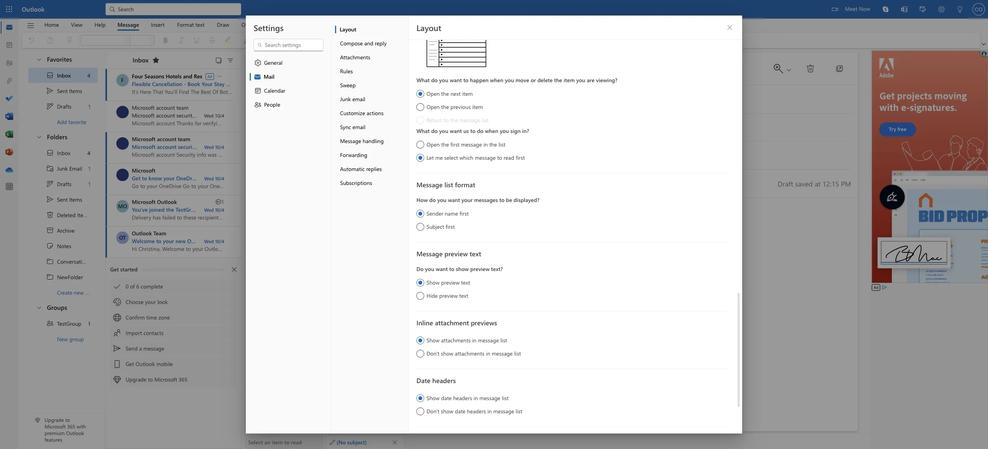 Task type: describe. For each thing, give the bounding box(es) containing it.
 button for groups
[[32, 300, 45, 315]]

what do you want us to do when you sign in? option group
[[417, 125, 728, 163]]

want for to
[[450, 76, 462, 84]]

stay
[[214, 80, 225, 88]]

mt for microsoft account security info verification
[[119, 108, 127, 116]]

item up the to text field
[[564, 76, 575, 84]]

 for  button inside "groups" tree item
[[36, 304, 42, 310]]

first down "sign"
[[516, 154, 525, 161]]

favorites tree item
[[28, 52, 98, 67]]

 for  button under insert 'button'
[[149, 38, 154, 43]]

sign
[[511, 127, 521, 135]]

complete
[[141, 283, 163, 290]]

your right 'know'
[[164, 175, 175, 182]]

microsoft account team image for microsoft account security info was added
[[116, 137, 129, 150]]

customize actions
[[340, 109, 384, 117]]

outlook up the welcome
[[132, 230, 152, 237]]

your
[[202, 80, 213, 88]]

message handling button
[[335, 134, 408, 148]]

want for your
[[448, 196, 460, 204]]


[[152, 56, 160, 64]]

next
[[451, 90, 461, 97]]

options
[[241, 21, 260, 28]]

ot
[[119, 234, 126, 241]]

text inside button
[[195, 21, 204, 28]]

home button
[[39, 19, 65, 31]]

layout heading
[[417, 22, 441, 33]]

outlook down send a message at the bottom left of page
[[136, 360, 155, 368]]

you down return
[[439, 127, 448, 135]]

microsoft image
[[116, 169, 129, 181]]

Select a conversation checkbox
[[116, 200, 132, 213]]

to inside option group
[[499, 196, 505, 204]]

in up don't show attachments in message list
[[472, 337, 477, 344]]

drafts for 
[[57, 103, 71, 110]]

m
[[120, 171, 125, 178]]

how inside option group
[[417, 196, 428, 204]]

preview for hide preview text
[[439, 292, 458, 299]]

 button
[[224, 55, 237, 66]]

subscriptions button
[[335, 176, 408, 190]]

message inside list box
[[143, 345, 164, 352]]

reading pane main content
[[242, 48, 870, 449]]

365 for upgrade to microsoft 365
[[179, 376, 187, 383]]

Add a subject text field
[[246, 174, 767, 193]]

 for 
[[254, 101, 262, 109]]

premium
[[45, 430, 65, 436]]

wed 10/4 for outlook.com
[[204, 238, 224, 244]]


[[774, 64, 783, 73]]

send a message
[[126, 345, 164, 352]]

was
[[210, 143, 219, 150]]

1  tree item from the top
[[28, 67, 98, 83]]

0 horizontal spatial and
[[183, 73, 192, 80]]

meet
[[845, 5, 858, 12]]

select an item to read
[[248, 439, 302, 446]]

account up the microsoft account security info verification
[[156, 104, 175, 111]]

1 vertical spatial headers
[[453, 394, 472, 402]]

the left next at the top left of page
[[441, 90, 449, 97]]

wed 10/4 for group
[[204, 207, 224, 213]]

 for  testgroup
[[46, 320, 54, 327]]

four seasons hotels and resorts image
[[116, 74, 129, 86]]

junk email button
[[335, 92, 408, 106]]

1 inside  'tree item'
[[88, 320, 90, 327]]

add favorite tree item
[[28, 114, 98, 130]]

select a conversation checkbox for microsoft account security info verification
[[116, 106, 132, 118]]

 (no subject)
[[330, 439, 367, 446]]

insert
[[151, 21, 165, 28]]

account right outlook.com at the bottom left of the page
[[221, 237, 240, 245]]

confirm
[[126, 314, 145, 321]]

to do image
[[5, 95, 13, 103]]

1 vertical spatial mobile
[[156, 360, 173, 368]]

 tree item for 
[[28, 99, 98, 114]]

new
[[57, 335, 68, 343]]

open the next item
[[427, 90, 473, 97]]

message for message preview text
[[417, 249, 443, 258]]

handling
[[363, 137, 384, 145]]

show attachments in message list
[[427, 337, 507, 344]]


[[557, 36, 565, 44]]

drafts for 
[[57, 180, 71, 188]]

junk inside  junk email
[[57, 165, 68, 172]]

item right next at the top left of page
[[462, 90, 473, 97]]

outlook team image
[[116, 232, 129, 244]]

 for  button underneath message button
[[125, 38, 130, 43]]

do
[[417, 265, 424, 273]]

ad inside the message list no conversations selected list box
[[207, 73, 212, 79]]

get for get to know your onedrive – how to back up your pc and mobile
[[132, 175, 140, 182]]

wed for outlook.com
[[204, 238, 214, 244]]

sync
[[340, 123, 351, 131]]

get for get outlook mobile
[[126, 360, 134, 368]]

0 horizontal spatial  button
[[389, 437, 400, 448]]

seasons
[[144, 73, 164, 80]]

text?
[[491, 265, 503, 273]]

 testgroup
[[46, 320, 81, 327]]

in inside option group
[[483, 141, 488, 148]]

in down show date headers in message list
[[487, 408, 492, 415]]

2  from the top
[[46, 195, 54, 203]]

import
[[126, 329, 142, 337]]


[[27, 22, 35, 30]]

upgrade for upgrade to microsoft 365 with premium outlook features
[[45, 417, 64, 423]]

features
[[45, 436, 62, 443]]

 tree item
[[28, 238, 98, 254]]

message list format
[[417, 180, 475, 189]]

to right return
[[444, 116, 449, 124]]

Cc text field
[[295, 121, 851, 134]]

to
[[266, 93, 275, 104]]

wed for group
[[204, 207, 214, 213]]

want up the show preview text
[[436, 265, 448, 273]]

you left "sign"
[[500, 127, 509, 135]]

text for hide preview text
[[459, 292, 468, 299]]

to button
[[253, 89, 289, 108]]

new inside the message list no conversations selected list box
[[176, 237, 186, 245]]

 tree item
[[28, 316, 98, 331]]

 button
[[538, 34, 553, 47]]

 deleted items
[[46, 211, 90, 219]]

1 vertical spatial attachments
[[455, 350, 484, 357]]

2  from the top
[[46, 149, 54, 157]]

compose
[[340, 40, 363, 47]]

left-rail-appbar navigation
[[2, 19, 17, 179]]

to application
[[0, 0, 988, 449]]

which
[[459, 154, 473, 161]]

To text field
[[295, 93, 852, 106]]

0 of 6 complete
[[126, 283, 163, 290]]

1 vertical spatial items
[[69, 196, 82, 203]]

item right previous
[[472, 103, 483, 111]]

mt for microsoft account security info was added
[[119, 140, 127, 147]]

draft saved at 12:15 pm
[[778, 179, 851, 188]]

in?
[[522, 127, 529, 135]]

pc
[[258, 175, 264, 182]]


[[541, 36, 549, 44]]

excel image
[[5, 131, 13, 138]]


[[46, 226, 54, 234]]

attachment
[[435, 318, 469, 327]]

conversation
[[57, 258, 88, 265]]

message for message handling
[[340, 137, 361, 145]]

first right name
[[460, 210, 469, 217]]

 button
[[799, 59, 822, 78]]

show for attachment
[[441, 350, 453, 357]]

to left 'know'
[[142, 175, 147, 182]]

10/4 for group
[[215, 207, 224, 213]]

 tree item inside tree
[[28, 145, 98, 161]]

previous
[[451, 103, 471, 111]]

you up open the next item
[[439, 76, 448, 84]]

choose your look
[[126, 298, 168, 306]]

list inside what do you want us to do when you sign in? option group
[[499, 141, 505, 148]]

message for message
[[118, 21, 139, 28]]

in up don't show date headers in message list
[[474, 394, 478, 402]]

tags group
[[538, 33, 569, 47]]

1 horizontal spatial and
[[266, 175, 275, 182]]

to up the show preview text
[[449, 265, 455, 273]]

welcome to your new outlook.com account
[[132, 237, 240, 245]]

group inside tree item
[[69, 335, 84, 343]]

show for headers
[[441, 408, 453, 415]]

the right delete
[[554, 76, 562, 84]]

security for was
[[178, 143, 197, 150]]

you left move
[[505, 76, 514, 84]]

 for 
[[46, 102, 54, 110]]

 notes
[[46, 242, 71, 250]]

the down open the previous item
[[450, 116, 458, 124]]

open for open the first message in the list
[[427, 141, 440, 148]]

 inside  
[[786, 66, 792, 73]]

calendar
[[264, 87, 285, 94]]

-
[[184, 80, 186, 88]]

the up 'select'
[[441, 141, 449, 148]]

wed for was
[[204, 144, 214, 150]]

upgrade for upgrade to microsoft 365
[[126, 376, 146, 383]]

sent inside favorites tree
[[57, 87, 68, 94]]

Search settings search field
[[263, 41, 315, 49]]

to left happen
[[463, 76, 469, 84]]

wed for onedrive
[[204, 175, 214, 181]]

how inside the message list no conversations selected list box
[[205, 175, 216, 182]]

newfolder
[[57, 273, 83, 281]]

info for verification
[[196, 112, 206, 119]]

 button down insert 'button'
[[149, 35, 155, 46]]

2  inbox from the top
[[46, 149, 70, 157]]

name
[[445, 210, 458, 217]]

your down team
[[163, 237, 174, 245]]

new inside tree item
[[74, 289, 84, 296]]

calendar image
[[5, 41, 13, 49]]

forwarding
[[340, 151, 367, 159]]

layout inside tab panel
[[417, 22, 441, 33]]

 for  button within folders tree item
[[36, 134, 42, 140]]

groups
[[47, 303, 67, 311]]

layout tab panel
[[409, 0, 742, 449]]

inbox inside favorites tree
[[57, 72, 71, 79]]

to down get outlook mobile
[[148, 376, 153, 383]]

to left back in the top of the page
[[218, 175, 223, 182]]

to down team
[[156, 237, 161, 245]]

first down name
[[446, 223, 455, 230]]

how do you want your messages to be displayed? option group
[[417, 194, 728, 232]]

 drafts for 
[[46, 102, 71, 110]]

replies
[[366, 165, 382, 173]]

want for us
[[450, 127, 462, 135]]

 inbox inside favorites tree
[[46, 71, 71, 79]]

 button
[[828, 59, 851, 78]]

microsoft outlook image
[[116, 200, 129, 213]]

people image
[[5, 59, 13, 67]]

list inside what do you want to happen when you move or delete the item you are viewing? option group
[[482, 116, 489, 124]]

0 vertical spatial attachments
[[441, 337, 471, 344]]

resorts
[[194, 73, 212, 80]]

1 inside favorites tree
[[88, 103, 90, 110]]

account up 'know'
[[157, 143, 176, 150]]

 sent items inside favorites tree
[[46, 87, 82, 95]]

select
[[444, 154, 458, 161]]

get for get started
[[110, 266, 119, 273]]

attachments button
[[335, 50, 408, 64]]

you right do
[[425, 265, 434, 273]]

don't show attachments in message list
[[427, 350, 521, 357]]

confirm time zone
[[126, 314, 170, 321]]

the up let me select which message to read first
[[489, 141, 497, 148]]

3 1 from the top
[[88, 180, 90, 188]]

get to know your onedrive – how to back up your pc and mobile
[[132, 175, 294, 182]]

subject first
[[427, 223, 455, 230]]

microsoft account team image for microsoft account security info verification
[[116, 106, 129, 118]]

to inside button
[[284, 439, 290, 446]]

what do you want us to do when you sign in?
[[417, 127, 529, 135]]

message inside what do you want to happen when you move or delete the item you are viewing? option group
[[460, 116, 481, 124]]

groups tree item
[[28, 300, 98, 316]]

you've joined the testgroup group
[[132, 206, 217, 213]]


[[113, 298, 121, 306]]

the down open the next item
[[441, 103, 449, 111]]

your left look
[[145, 298, 156, 306]]


[[113, 376, 121, 384]]

item inside button
[[272, 439, 283, 446]]

don't for headers
[[427, 408, 439, 415]]

flexible cancellation - book your stay today
[[132, 80, 241, 88]]


[[254, 87, 262, 95]]

 button down message button
[[124, 35, 130, 46]]

the inside list box
[[166, 206, 174, 213]]

 for 
[[46, 180, 54, 188]]

in down show attachments in message list
[[486, 350, 490, 357]]

text for show preview text
[[461, 279, 470, 286]]

microsoft inside upgrade to microsoft 365 with premium outlook features
[[45, 423, 66, 430]]

inbox heading
[[123, 52, 162, 69]]

automatic
[[340, 165, 365, 173]]

dialog containing settings
[[0, 0, 988, 449]]



Task type: vqa. For each thing, say whether or not it's contained in the screenshot.
top How
yes



Task type: locate. For each thing, give the bounding box(es) containing it.
move
[[516, 76, 529, 84]]

wed 10/4 for onedrive
[[204, 175, 224, 181]]

want inside option group
[[448, 196, 460, 204]]

get right microsoft icon
[[132, 175, 140, 182]]

 for  deleted items
[[46, 211, 54, 219]]

dialog
[[0, 0, 988, 449]]

include group
[[477, 33, 534, 48]]

what for what do you want to happen when you move or delete the item you are viewing?
[[417, 76, 430, 84]]

0 vertical spatial testgroup
[[176, 206, 201, 213]]

text right 'format'
[[195, 21, 204, 28]]

 button left groups at the bottom of the page
[[32, 300, 45, 315]]

outlook inside upgrade to microsoft 365 with premium outlook features
[[66, 430, 84, 436]]

wed for verification
[[204, 112, 214, 119]]

4 inside favorites tree
[[87, 72, 90, 79]]

5 wed from the top
[[204, 238, 214, 244]]

1  inbox from the top
[[46, 71, 71, 79]]

 button
[[724, 21, 736, 34], [389, 437, 400, 448]]

rules
[[340, 67, 353, 75]]

1 4 from the top
[[87, 72, 90, 79]]

do down return
[[431, 127, 438, 135]]

2  tree item from the top
[[28, 145, 98, 161]]

 inside "groups" tree item
[[36, 304, 42, 310]]

to right "us"
[[470, 127, 476, 135]]

message handling
[[340, 137, 384, 145]]

new
[[176, 237, 186, 245], [74, 289, 84, 296]]

0 vertical spatial  tree item
[[28, 99, 98, 114]]

1 horizontal spatial upgrade
[[126, 376, 146, 383]]

 tree item
[[28, 207, 98, 223]]

 inside folders tree item
[[36, 134, 42, 140]]

don't for attachment
[[427, 350, 439, 357]]

0 vertical spatial how
[[205, 175, 216, 182]]


[[46, 71, 54, 79], [46, 149, 54, 157]]

4 1 from the top
[[88, 320, 90, 327]]

open the first message in the list
[[427, 141, 505, 148]]

new left outlook.com at the bottom left of the page
[[176, 237, 186, 245]]

0 horizontal spatial new
[[74, 289, 84, 296]]

premium features image
[[35, 418, 40, 423]]

 inside favorites tree
[[46, 87, 54, 95]]

your inside how do you want your messages to be displayed? option group
[[462, 196, 473, 204]]

 tree item for 
[[28, 176, 98, 192]]

0 horizontal spatial junk
[[57, 165, 68, 172]]

1 vertical spatial 
[[392, 440, 398, 445]]

text for message preview text
[[470, 249, 481, 258]]

0 vertical spatial security
[[176, 112, 195, 119]]

0 vertical spatial drafts
[[57, 103, 71, 110]]

favorites tree
[[28, 49, 98, 130]]

0 vertical spatial 
[[46, 102, 54, 110]]

1 microsoft account team image from the top
[[116, 106, 129, 118]]

sent inside tree
[[57, 196, 68, 203]]

 drafts inside favorites tree
[[46, 102, 71, 110]]

messages
[[474, 196, 498, 204]]

 button for favorites
[[32, 52, 45, 66]]

0 horizontal spatial group
[[69, 335, 84, 343]]

account down cancellation on the top of page
[[156, 112, 175, 119]]

10/4 for verification
[[215, 112, 224, 119]]

how
[[205, 175, 216, 182], [417, 196, 428, 204]]

folders tree item
[[28, 130, 98, 145]]

1 vertical spatial get
[[110, 266, 119, 273]]

1 vertical spatial show
[[441, 350, 453, 357]]

upgrade inside upgrade to microsoft 365 with premium outlook features
[[45, 417, 64, 423]]

show down show attachments in message list
[[441, 350, 453, 357]]


[[46, 242, 54, 250]]

 button inside "groups" tree item
[[32, 300, 45, 315]]

 drafts for 
[[46, 180, 71, 188]]

junk down sweep
[[340, 95, 351, 103]]

1 vertical spatial  tree item
[[28, 145, 98, 161]]

0 vertical spatial junk
[[340, 95, 351, 103]]

security down flexible cancellation - book your stay today
[[176, 112, 195, 119]]

email inside button
[[352, 95, 365, 103]]

 tree item
[[28, 99, 98, 114], [28, 176, 98, 192]]


[[113, 329, 121, 337]]

archive
[[57, 227, 75, 234]]

0 horizontal spatial 
[[46, 211, 54, 219]]

message list section
[[105, 50, 294, 449]]

wed 10/4 for verification
[[204, 112, 224, 119]]

1 vertical spatial open
[[427, 103, 440, 111]]

and inside button
[[364, 40, 373, 47]]

show down show date headers in message list
[[441, 408, 453, 415]]

 inbox down the favorites
[[46, 71, 71, 79]]

1 inside  tree item
[[88, 165, 90, 172]]

2 mt from the top
[[119, 140, 127, 147]]

2  sent items from the top
[[46, 195, 82, 203]]

set your advertising preferences image
[[882, 284, 888, 290]]

inbox inside tree
[[57, 149, 70, 156]]

1 vertical spatial date
[[455, 408, 466, 415]]

tree
[[28, 145, 107, 300]]

 tree item up newfolder
[[28, 254, 107, 269]]

inbox inside "inbox "
[[133, 56, 149, 64]]

Select a conversation checkbox
[[116, 232, 132, 244]]

0 vertical spatial 
[[46, 71, 54, 79]]

0 horizontal spatial 
[[46, 320, 54, 327]]

junk email
[[340, 95, 365, 103]]

2 sent from the top
[[57, 196, 68, 203]]

junk right 
[[57, 165, 68, 172]]

365 inside the message list no conversations selected list box
[[179, 376, 187, 383]]


[[215, 57, 222, 64]]

your
[[164, 175, 175, 182], [245, 175, 256, 182], [462, 196, 473, 204], [163, 237, 174, 245], [145, 298, 156, 306]]

 inbox
[[46, 71, 71, 79], [46, 149, 70, 157]]

show down inline
[[427, 337, 440, 344]]

 down 
[[46, 180, 54, 188]]

10/4 for outlook.com
[[215, 238, 224, 244]]

to right an on the left
[[284, 439, 290, 446]]

Select a conversation checkbox
[[116, 106, 132, 118], [116, 137, 132, 150]]

email for junk email
[[352, 95, 365, 103]]

team up microsoft account security info was added on the left top of page
[[178, 135, 190, 143]]

2  drafts from the top
[[46, 180, 71, 188]]

2 vertical spatial inbox
[[57, 149, 70, 156]]

date
[[441, 394, 452, 402], [455, 408, 466, 415]]

show for attachment
[[427, 337, 440, 344]]

date down date headers
[[441, 394, 452, 402]]

2 vertical spatial items
[[77, 211, 90, 219]]

 sent items up  'tree item'
[[46, 195, 82, 203]]

let
[[427, 154, 434, 161]]

more apps image
[[5, 183, 13, 191]]

2 drafts from the top
[[57, 180, 71, 188]]

microsoft account team
[[132, 104, 189, 111], [132, 135, 190, 143]]

1 microsoft account team from the top
[[132, 104, 189, 111]]

 inside layout tab panel
[[727, 24, 733, 31]]

open up 'let'
[[427, 141, 440, 148]]

2 don't from the top
[[427, 408, 439, 415]]

2  tree item from the top
[[28, 176, 98, 192]]

 inside 'tree item'
[[46, 320, 54, 327]]

1 don't from the top
[[427, 350, 439, 357]]

1 horizontal spatial testgroup
[[176, 206, 201, 213]]

0 horizontal spatial mobile
[[156, 360, 173, 368]]

1 horizontal spatial 
[[727, 24, 733, 31]]

1 sent from the top
[[57, 87, 68, 94]]

 left folders
[[36, 134, 42, 140]]

read
[[504, 154, 514, 161], [291, 439, 302, 446]]

settings
[[254, 22, 284, 33]]


[[727, 24, 733, 31], [392, 440, 398, 445]]

message right the help
[[118, 21, 139, 28]]


[[835, 64, 844, 73]]

1 mt from the top
[[119, 108, 127, 116]]

 up 
[[46, 149, 54, 157]]

10/4 for was
[[215, 144, 224, 150]]

info for was
[[199, 143, 208, 150]]

outlook right premium
[[66, 430, 84, 436]]

the right joined
[[166, 206, 174, 213]]

do for your
[[429, 196, 436, 204]]

to up add a subject text field
[[497, 154, 502, 161]]

2 select a conversation checkbox from the top
[[116, 137, 132, 150]]

microsoft account team image down four seasons hotels and resorts icon
[[116, 106, 129, 118]]

1 vertical spatial upgrade
[[45, 417, 64, 423]]

4 down favorites tree item
[[87, 72, 90, 79]]

view
[[71, 21, 82, 28]]

what for what do you want us to do when you sign in?
[[417, 127, 430, 135]]

open for open the previous item
[[427, 103, 440, 111]]

today
[[226, 80, 241, 88]]

0 vertical spatial open
[[427, 90, 440, 97]]

 tree item
[[28, 254, 107, 269], [28, 269, 98, 285]]

0 vertical spatial items
[[69, 87, 82, 94]]

 for  button within favorites tree item
[[36, 56, 42, 62]]

time
[[146, 314, 157, 321]]

1 vertical spatial 
[[46, 180, 54, 188]]

 tree item
[[28, 83, 98, 99], [28, 192, 98, 207]]

 button inside folders tree item
[[32, 130, 45, 144]]

microsoft account team for microsoft account security info was added
[[132, 135, 190, 143]]

2 wed 10/4 from the top
[[204, 144, 224, 150]]

microsoft account security info was added
[[132, 143, 236, 150]]

1 vertical spatial and
[[183, 73, 192, 80]]

0 vertical spatial upgrade
[[126, 376, 146, 383]]

 tree item
[[28, 67, 98, 83], [28, 145, 98, 161]]

1  drafts from the top
[[46, 102, 71, 110]]

0 vertical spatial read
[[504, 154, 514, 161]]

1 vertical spatial drafts
[[57, 180, 71, 188]]

subject)
[[347, 439, 367, 446]]

show inside option group
[[427, 279, 440, 286]]

clipboard group
[[24, 33, 77, 48]]

0 vertical spatial 
[[727, 24, 733, 31]]

 for the left  button
[[392, 440, 398, 445]]

drafts inside favorites tree
[[57, 103, 71, 110]]

 down 
[[46, 258, 54, 265]]

create new folder tree item
[[28, 285, 99, 300]]

1 vertical spatial security
[[178, 143, 197, 150]]

upgrade to microsoft 365
[[126, 376, 187, 383]]


[[113, 345, 121, 353]]

draft
[[778, 179, 793, 188]]

you
[[439, 76, 448, 84], [505, 76, 514, 84], [576, 76, 585, 84], [439, 127, 448, 135], [500, 127, 509, 135], [437, 196, 446, 204], [425, 265, 434, 273]]

document
[[0, 0, 988, 449]]

1 vertical spatial 
[[46, 273, 54, 281]]

date
[[417, 376, 431, 385]]

1 horizontal spatial ad
[[874, 285, 879, 290]]

1 what from the top
[[417, 76, 430, 84]]

0 vertical spatial don't
[[427, 350, 439, 357]]

sent up  'tree item'
[[57, 196, 68, 203]]

you up the sender name first
[[437, 196, 446, 204]]

1 vertical spatial testgroup
[[57, 320, 81, 327]]

0 vertical spatial new
[[176, 237, 186, 245]]

1 vertical spatial new
[[74, 289, 84, 296]]

 left groups at the bottom of the page
[[36, 304, 42, 310]]

items inside favorites tree
[[69, 87, 82, 94]]

format text
[[177, 21, 204, 28]]

read inside button
[[291, 439, 302, 446]]

0 vertical spatial email
[[352, 95, 365, 103]]

1 horizontal spatial how
[[417, 196, 428, 204]]

tree containing 
[[28, 145, 107, 300]]

1  from the top
[[46, 71, 54, 79]]

 inside tree
[[46, 180, 54, 188]]

0 vertical spatial when
[[490, 76, 503, 84]]

get
[[132, 175, 140, 182], [110, 266, 119, 273], [126, 360, 134, 368]]

select
[[248, 439, 263, 446]]

document containing settings
[[0, 0, 988, 449]]

1 vertical spatial 4
[[87, 149, 90, 156]]

options button
[[236, 19, 266, 31]]

10/4 for onedrive
[[215, 175, 224, 181]]

group inside the message list no conversations selected list box
[[202, 206, 217, 213]]

inbox down favorites tree item
[[57, 72, 71, 79]]

attachments down show attachments in message list
[[455, 350, 484, 357]]

be
[[506, 196, 512, 204]]

 down message button
[[125, 38, 130, 43]]

2 vertical spatial get
[[126, 360, 134, 368]]

3 wed from the top
[[204, 175, 214, 181]]

1 vertical spatial group
[[69, 335, 84, 343]]

history
[[90, 258, 107, 265]]

 up  'tree item'
[[46, 195, 54, 203]]

 button inside favorites tree item
[[32, 52, 45, 66]]

 inside reading pane main content
[[392, 440, 398, 445]]


[[330, 440, 335, 445]]

read right an on the left
[[291, 439, 302, 446]]

4 wed 10/4 from the top
[[204, 207, 224, 213]]

reply
[[375, 40, 387, 47]]

2 vertical spatial and
[[266, 175, 275, 182]]

0 vertical spatial sent
[[57, 87, 68, 94]]

do you want to show preview text? option group
[[417, 263, 728, 301]]

0 horizontal spatial 365
[[67, 423, 75, 430]]

1 wed from the top
[[204, 112, 214, 119]]

1 vertical spatial select a conversation checkbox
[[116, 137, 132, 150]]

 tree item
[[28, 223, 98, 238]]

1 vertical spatial 365
[[67, 423, 75, 430]]

 inside 'tree item'
[[46, 211, 54, 219]]

 right the 
[[786, 66, 792, 73]]

layout inside button
[[340, 26, 356, 33]]

account
[[156, 104, 175, 111], [156, 112, 175, 119], [157, 135, 176, 143], [157, 143, 176, 150], [221, 237, 240, 245]]

four seasons hotels and resorts
[[132, 73, 212, 80]]

sweep button
[[335, 78, 408, 92]]

text up do you want to show preview text? on the bottom of the page
[[470, 249, 481, 258]]

0 horizontal spatial upgrade
[[45, 417, 64, 423]]

0 vertical spatial 
[[46, 258, 54, 265]]

powerpoint image
[[5, 149, 13, 156]]

message for message list format
[[417, 180, 443, 189]]

1 vertical spatial email
[[353, 123, 365, 131]]

do right "us"
[[477, 127, 484, 135]]

preview for show preview text
[[441, 279, 460, 286]]

 button left folders
[[32, 130, 45, 144]]

view button
[[65, 19, 88, 31]]

 drafts down  tree item
[[46, 180, 71, 188]]

sent up add
[[57, 87, 68, 94]]

now
[[859, 5, 870, 12]]

select an item to read button
[[245, 435, 323, 449]]

outlook link
[[22, 0, 45, 19]]

want left "us"
[[450, 127, 462, 135]]

1 vertical spatial 
[[46, 149, 54, 157]]

select a conversation checkbox for microsoft account security info was added
[[116, 137, 132, 150]]


[[832, 6, 838, 12]]

outlook inside banner
[[22, 5, 45, 13]]

read inside what do you want us to do when you sign in? option group
[[504, 154, 514, 161]]

0 vertical spatial microsoft account team image
[[116, 106, 129, 118]]

let me select which message to read first
[[427, 154, 525, 161]]

email right sync at left top
[[353, 123, 365, 131]]

sweep
[[340, 81, 356, 89]]

layout button
[[335, 22, 408, 36]]

to left be
[[499, 196, 505, 204]]

1  sent items from the top
[[46, 87, 82, 95]]

1 horizontal spatial 
[[254, 101, 262, 109]]

email for sync email
[[353, 123, 365, 131]]

1  from the top
[[46, 87, 54, 95]]

open the previous item
[[427, 103, 483, 111]]

2 open from the top
[[427, 103, 440, 111]]

0 vertical spatial select a conversation checkbox
[[116, 106, 132, 118]]

 sent items up add favorite tree item
[[46, 87, 82, 95]]

2  from the top
[[46, 273, 54, 281]]

or
[[531, 76, 536, 84]]


[[125, 38, 130, 43], [149, 38, 154, 43], [36, 56, 42, 62], [786, 66, 792, 73], [36, 134, 42, 140], [36, 304, 42, 310]]

1 horizontal spatial new
[[176, 237, 186, 245]]

1  tree item from the top
[[28, 83, 98, 99]]

book
[[188, 80, 200, 88]]

tab list inside the to application
[[38, 19, 266, 31]]

message down 'let'
[[417, 180, 443, 189]]

your right up
[[245, 175, 256, 182]]

0 horizontal spatial date
[[441, 394, 452, 402]]

message list no conversations selected list box
[[105, 69, 294, 449]]

team for was
[[178, 135, 190, 143]]

1 vertical spatial microsoft account team
[[132, 135, 190, 143]]

1 vertical spatial sent
[[57, 196, 68, 203]]

1 vertical spatial when
[[485, 127, 498, 135]]

do for us
[[431, 127, 438, 135]]

1  tree item from the top
[[28, 99, 98, 114]]

info left "verification"
[[196, 112, 206, 119]]

 tree item
[[28, 161, 98, 176]]

0 horizontal spatial read
[[291, 439, 302, 446]]

1 open from the top
[[427, 90, 440, 97]]

1 drafts from the top
[[57, 103, 71, 110]]

 for 
[[806, 64, 815, 73]]

 for  button inside layout tab panel
[[727, 24, 733, 31]]

 button
[[553, 34, 569, 47]]

email inside button
[[353, 123, 365, 131]]

 sent items inside tree
[[46, 195, 82, 203]]

account up microsoft account security info was added on the left top of page
[[157, 135, 176, 143]]

don't up date headers
[[427, 350, 439, 357]]

wed
[[204, 112, 214, 119], [204, 144, 214, 150], [204, 175, 214, 181], [204, 207, 214, 213], [204, 238, 214, 244]]

0 vertical spatial  button
[[724, 21, 736, 34]]

drafts
[[57, 103, 71, 110], [57, 180, 71, 188]]

hide preview text
[[427, 292, 468, 299]]

microsoft account team for microsoft account security info verification
[[132, 104, 189, 111]]

date headers
[[417, 376, 456, 385]]

2 microsoft account team image from the top
[[116, 137, 129, 150]]

wed 10/4 for was
[[204, 144, 224, 150]]

what do you want to happen when you move or delete the item you are viewing? option group
[[417, 74, 728, 125]]

verification
[[207, 112, 233, 119]]

1 vertical spatial mt
[[119, 140, 127, 147]]

0 horizontal spatial ad
[[207, 73, 212, 79]]

5 wed 10/4 from the top
[[204, 238, 224, 244]]

1 vertical spatial  tree item
[[28, 176, 98, 192]]

1 horizontal spatial 365
[[179, 376, 187, 383]]

create
[[57, 289, 72, 296]]

2 what from the top
[[417, 127, 430, 135]]

preview left text?
[[470, 265, 490, 273]]

text down do you want to show preview text? on the bottom of the page
[[461, 279, 470, 286]]

2  tree item from the top
[[28, 192, 98, 207]]

1 vertical spatial 
[[46, 320, 54, 327]]

new group tree item
[[28, 331, 98, 347]]

 inside favorites tree
[[46, 102, 54, 110]]

 inside favorites tree item
[[36, 56, 42, 62]]

subject
[[427, 223, 444, 230]]

2 show from the top
[[427, 337, 440, 344]]

365 for upgrade to microsoft 365 with premium outlook features
[[67, 423, 75, 430]]

testgroup inside the message list no conversations selected list box
[[176, 206, 201, 213]]

do inside option group
[[429, 196, 436, 204]]

outlook up you've joined the testgroup group
[[157, 198, 177, 206]]

0 vertical spatial mt
[[119, 108, 127, 116]]

3 open from the top
[[427, 141, 440, 148]]

(no
[[337, 439, 346, 446]]

onedrive image
[[5, 166, 13, 174]]

outlook.com
[[187, 237, 219, 245]]

when left "sign"
[[485, 127, 498, 135]]

 button inside layout tab panel
[[724, 21, 736, 34]]

0 vertical spatial what
[[417, 76, 430, 84]]

mail image
[[5, 24, 13, 31]]

basic text group
[[81, 33, 451, 48]]

 tree item up  junk email
[[28, 145, 98, 161]]

in up let me select which message to read first
[[483, 141, 488, 148]]

show for headers
[[427, 394, 440, 402]]

open for open the next item
[[427, 90, 440, 97]]

word image
[[5, 113, 13, 121]]

2 1 from the top
[[88, 165, 90, 172]]

0 vertical spatial date
[[441, 394, 452, 402]]

first
[[451, 141, 460, 148], [516, 154, 525, 161], [460, 210, 469, 217], [446, 223, 455, 230]]

 down the favorites
[[46, 87, 54, 95]]

1 vertical spatial  tree item
[[28, 192, 98, 207]]

1 vertical spatial 
[[46, 195, 54, 203]]

365 inside upgrade to microsoft 365 with premium outlook features
[[67, 423, 75, 430]]

2 microsoft account team from the top
[[132, 135, 190, 143]]

1 vertical spatial how
[[417, 196, 428, 204]]

testgroup up new group
[[57, 320, 81, 327]]

0 vertical spatial 
[[806, 64, 815, 73]]

message inside message button
[[118, 21, 139, 28]]

open left next at the top left of page
[[427, 90, 440, 97]]

tab list containing home
[[38, 19, 266, 31]]

security for verification
[[176, 112, 195, 119]]

1 vertical spatial microsoft account team image
[[116, 137, 129, 150]]

1 wed 10/4 from the top
[[204, 112, 224, 119]]

 button for folders
[[32, 130, 45, 144]]

headers down show date headers in message list
[[467, 408, 486, 415]]

2 vertical spatial headers
[[467, 408, 486, 415]]

show inside option group
[[456, 265, 469, 273]]

Select a conversation checkbox
[[116, 169, 132, 181]]

testgroup inside  testgroup
[[57, 320, 81, 327]]

Message body, press Alt+F10 to exit text field
[[253, 207, 851, 369]]

files image
[[5, 77, 13, 85]]

 inside button
[[806, 64, 815, 73]]

mo
[[118, 202, 127, 210]]

2 4 from the top
[[87, 149, 90, 156]]

0 vertical spatial mobile
[[277, 175, 294, 182]]

1 vertical spatial  inbox
[[46, 149, 70, 157]]

and
[[364, 40, 373, 47], [183, 73, 192, 80], [266, 175, 275, 182]]

2  from the top
[[46, 180, 54, 188]]

1  from the top
[[46, 258, 54, 265]]

preview for message preview text
[[445, 249, 468, 258]]

 inside favorites tree
[[46, 71, 54, 79]]

get outlook mobile
[[126, 360, 173, 368]]

displayed?
[[514, 196, 540, 204]]

 for  conversation history
[[46, 258, 54, 265]]

mt down four seasons hotels and resorts icon
[[119, 108, 127, 116]]

 button left the favorites
[[32, 52, 45, 66]]

items inside  deleted items
[[77, 211, 90, 219]]

settings tab list
[[246, 16, 331, 434]]

select a conversation checkbox up m
[[116, 137, 132, 150]]

 tree item down  junk email
[[28, 176, 98, 192]]

outlook up  button
[[22, 5, 45, 13]]

0 vertical spatial get
[[132, 175, 140, 182]]

4 wed from the top
[[204, 207, 214, 213]]

attachments down inline attachment previews
[[441, 337, 471, 344]]

 junk email
[[46, 164, 82, 172]]

message
[[118, 21, 139, 28], [340, 137, 361, 145], [417, 180, 443, 189], [417, 249, 443, 258]]

2 wed from the top
[[204, 144, 214, 150]]


[[113, 283, 121, 290]]

0 vertical spatial and
[[364, 40, 373, 47]]

message up do
[[417, 249, 443, 258]]

first up 'select'
[[451, 141, 460, 148]]

2  tree item from the top
[[28, 269, 98, 285]]

want up next at the top left of page
[[450, 76, 462, 84]]

Bcc text field
[[295, 149, 851, 162]]

do you want to show preview text?
[[417, 265, 503, 273]]

viewing?
[[596, 76, 617, 84]]

0 vertical spatial  sent items
[[46, 87, 82, 95]]

show up hide
[[427, 279, 440, 286]]

drafts inside tree
[[57, 180, 71, 188]]

show for you
[[427, 279, 440, 286]]

1  tree item from the top
[[28, 254, 107, 269]]

 inside settings tab list
[[254, 101, 262, 109]]

2 vertical spatial open
[[427, 141, 440, 148]]

message inside message handling button
[[340, 137, 361, 145]]

do up open the next item
[[431, 76, 438, 84]]

 button
[[150, 54, 162, 66]]

1 vertical spatial show
[[427, 337, 440, 344]]

 for  newfolder
[[46, 273, 54, 281]]

don't show date headers in message list
[[427, 408, 522, 415]]

microsoft account team image
[[116, 106, 129, 118], [116, 137, 129, 150]]

message preview text
[[417, 249, 481, 258]]

do up sender
[[429, 196, 436, 204]]

1 horizontal spatial layout
[[417, 22, 441, 33]]

3 show from the top
[[427, 394, 440, 402]]

and left reply
[[364, 40, 373, 47]]

and right pc
[[266, 175, 275, 182]]

 button
[[228, 263, 240, 276]]

 
[[774, 64, 792, 73]]

1 select a conversation checkbox from the top
[[116, 106, 132, 118]]

hotels
[[166, 73, 182, 80]]

to inside upgrade to microsoft 365 with premium outlook features
[[65, 417, 70, 423]]

1 horizontal spatial date
[[455, 408, 466, 415]]

text down the show preview text
[[459, 292, 468, 299]]

show date headers in message list
[[427, 394, 509, 402]]

1 vertical spatial  sent items
[[46, 195, 82, 203]]


[[254, 73, 261, 81]]

team for verification
[[176, 104, 189, 111]]

0 vertical spatial headers
[[432, 376, 456, 385]]

open inside what do you want us to do when you sign in? option group
[[427, 141, 440, 148]]

1 vertical spatial read
[[291, 439, 302, 446]]

new left folder
[[74, 289, 84, 296]]

outlook banner
[[0, 0, 988, 19]]

tab list
[[38, 19, 266, 31]]

1 1 from the top
[[88, 103, 90, 110]]

an
[[264, 439, 270, 446]]

upgrade inside the message list no conversations selected list box
[[126, 376, 146, 383]]

you inside option group
[[437, 196, 446, 204]]

upgrade
[[126, 376, 146, 383], [45, 417, 64, 423]]

1  from the top
[[46, 102, 54, 110]]

0 vertical spatial 
[[254, 101, 262, 109]]

read up add a subject text field
[[504, 154, 514, 161]]

3 wed 10/4 from the top
[[204, 175, 224, 181]]

1 show from the top
[[427, 279, 440, 286]]

1 vertical spatial  button
[[389, 437, 400, 448]]

0 vertical spatial  tree item
[[28, 67, 98, 83]]

settings heading
[[254, 22, 284, 33]]

junk inside button
[[340, 95, 351, 103]]


[[254, 59, 262, 67]]

you left are
[[576, 76, 585, 84]]

0 horizontal spatial testgroup
[[57, 320, 81, 327]]

wed 10/4
[[204, 112, 224, 119], [204, 144, 224, 150], [204, 175, 224, 181], [204, 207, 224, 213], [204, 238, 224, 244]]

 archive
[[46, 226, 75, 234]]

do for to
[[431, 76, 438, 84]]

0
[[126, 283, 129, 290]]



